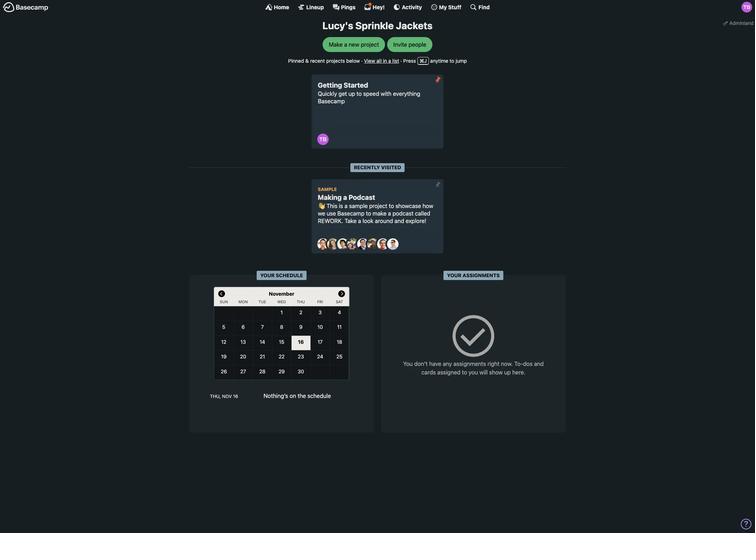 Task type: locate. For each thing, give the bounding box(es) containing it.
you
[[404, 361, 413, 368]]

1 vertical spatial project
[[370, 203, 388, 210]]

sample
[[318, 187, 337, 192]]

view
[[364, 58, 376, 64]]

sample
[[350, 203, 368, 210]]

mon
[[239, 300, 248, 305]]

getting started quickly get up to speed with everything basecamp
[[318, 81, 421, 105]]

jump
[[456, 58, 467, 64]]

⌘
[[420, 58, 425, 64]]

and down podcast
[[395, 218, 405, 224]]

your
[[261, 273, 275, 279], [448, 273, 462, 279]]

started
[[344, 81, 369, 89]]

tyler black image inside the main element
[[742, 2, 753, 12]]

0 vertical spatial basecamp
[[318, 98, 345, 105]]

16
[[233, 394, 238, 400]]

now.
[[502, 361, 513, 368]]

hey! button
[[365, 2, 385, 11]]

up
[[349, 91, 356, 97], [505, 370, 511, 376]]

project
[[361, 41, 379, 48], [370, 203, 388, 210]]

here.
[[513, 370, 526, 376]]

new
[[349, 41, 360, 48]]

basecamp down 'quickly'
[[318, 98, 345, 105]]

with
[[381, 91, 392, 97]]

lucy's sprinkle jackets
[[323, 20, 433, 31]]

1 vertical spatial basecamp
[[338, 211, 365, 217]]

recently visited
[[354, 164, 402, 171]]

podcast
[[349, 193, 376, 202]]

1 your from the left
[[261, 273, 275, 279]]

fri
[[318, 300, 323, 305]]

assignments
[[454, 361, 487, 368]]

to
[[450, 58, 455, 64], [357, 91, 362, 97], [389, 203, 394, 210], [366, 211, 372, 217], [462, 370, 468, 376]]

home
[[274, 4, 290, 10]]

· press
[[401, 58, 416, 64]]

1 vertical spatial up
[[505, 370, 511, 376]]

0 vertical spatial project
[[361, 41, 379, 48]]

pings
[[341, 4, 356, 10]]

switch accounts image
[[3, 2, 49, 13]]

invite people
[[394, 41, 427, 48]]

your left schedule
[[261, 273, 275, 279]]

the
[[298, 393, 306, 400]]

and inside sample making a podcast 👋 this is a sample project to showcase how we use basecamp to make a podcast called rework. take a look around and explore!
[[395, 218, 405, 224]]

your for your schedule
[[261, 273, 275, 279]]

1 vertical spatial and
[[535, 361, 544, 368]]

0 horizontal spatial and
[[395, 218, 405, 224]]

list
[[393, 58, 400, 64]]

your left assignments in the right of the page
[[448, 273, 462, 279]]

project up make
[[370, 203, 388, 210]]

get
[[339, 91, 347, 97]]

josh fiske image
[[358, 239, 369, 250]]

up down "now."
[[505, 370, 511, 376]]

podcast
[[393, 211, 414, 217]]

2 your from the left
[[448, 273, 462, 279]]

find button
[[471, 4, 490, 11]]

up right get
[[349, 91, 356, 97]]

your schedule
[[261, 273, 303, 279]]

press
[[404, 58, 416, 64]]

pinned
[[288, 58, 304, 64]]

1 horizontal spatial ·
[[401, 58, 402, 64]]

·
[[362, 58, 363, 64], [401, 58, 402, 64]]

around
[[375, 218, 393, 224]]

project right new
[[361, 41, 379, 48]]

home link
[[266, 4, 290, 11]]

basecamp
[[318, 98, 345, 105], [338, 211, 365, 217]]

tyler black image
[[742, 2, 753, 12], [318, 134, 329, 145]]

basecamp inside sample making a podcast 👋 this is a sample project to showcase how we use basecamp to make a podcast called rework. take a look around and explore!
[[338, 211, 365, 217]]

any
[[443, 361, 452, 368]]

a
[[345, 41, 348, 48], [389, 58, 392, 64], [344, 193, 347, 202], [345, 203, 348, 210], [388, 211, 391, 217], [358, 218, 362, 224]]

a left look
[[358, 218, 362, 224]]

take
[[345, 218, 357, 224]]

1 horizontal spatial and
[[535, 361, 544, 368]]

sprinkle
[[356, 20, 394, 31]]

make
[[329, 41, 343, 48]]

a right in
[[389, 58, 392, 64]]

0 horizontal spatial your
[[261, 273, 275, 279]]

0 vertical spatial tyler black image
[[742, 2, 753, 12]]

adminland
[[730, 20, 755, 26]]

None submit
[[433, 74, 444, 86], [433, 179, 444, 191], [433, 74, 444, 86], [433, 179, 444, 191]]

my stuff
[[440, 4, 462, 10]]

you don't have any assignments right now. to‑dos and cards assigned to you will show up here.
[[404, 361, 544, 376]]

to down started
[[357, 91, 362, 97]]

to left you
[[462, 370, 468, 376]]

quickly
[[318, 91, 337, 97]]

to inside the you don't have any assignments right now. to‑dos and cards assigned to you will show up here.
[[462, 370, 468, 376]]

2 · from the left
[[401, 58, 402, 64]]

0 horizontal spatial tyler black image
[[318, 134, 329, 145]]

right
[[488, 361, 500, 368]]

· right list
[[401, 58, 402, 64]]

basecamp up take at the top of the page
[[338, 211, 365, 217]]

to inside getting started quickly get up to speed with everything basecamp
[[357, 91, 362, 97]]

0 horizontal spatial up
[[349, 91, 356, 97]]

everything
[[393, 91, 421, 97]]

is
[[339, 203, 343, 210]]

have
[[430, 361, 442, 368]]

sample making a podcast 👋 this is a sample project to showcase how we use basecamp to make a podcast called rework. take a look around and explore!
[[318, 187, 434, 224]]

victor cooper image
[[388, 239, 399, 250]]

and right "to‑dos"
[[535, 361, 544, 368]]

· left view
[[362, 58, 363, 64]]

activity
[[402, 4, 422, 10]]

jennifer young image
[[348, 239, 359, 250]]

nothing's
[[264, 393, 288, 400]]

called
[[415, 211, 431, 217]]

jared davis image
[[338, 239, 349, 250]]

1 · from the left
[[362, 58, 363, 64]]

steve marsh image
[[378, 239, 389, 250]]

this
[[327, 203, 338, 210]]

your assignments
[[448, 273, 500, 279]]

0 horizontal spatial ·
[[362, 58, 363, 64]]

getting
[[318, 81, 343, 89]]

1 horizontal spatial your
[[448, 273, 462, 279]]

we
[[318, 211, 326, 217]]

make a new project link
[[323, 37, 386, 52]]

sun
[[220, 300, 228, 305]]

1 horizontal spatial tyler black image
[[742, 2, 753, 12]]

0 vertical spatial up
[[349, 91, 356, 97]]

1 horizontal spatial up
[[505, 370, 511, 376]]

0 vertical spatial and
[[395, 218, 405, 224]]

schedule
[[276, 273, 303, 279]]

activity link
[[394, 4, 422, 11]]

a up "around"
[[388, 211, 391, 217]]



Task type: vqa. For each thing, say whether or not it's contained in the screenshot.
Message Board at bottom
no



Task type: describe. For each thing, give the bounding box(es) containing it.
hey!
[[373, 4, 385, 10]]

cards
[[422, 370, 436, 376]]

tue
[[259, 300, 266, 305]]

wed
[[278, 300, 286, 305]]

view all in a list link
[[364, 58, 400, 64]]

visited
[[382, 164, 402, 171]]

to left jump
[[450, 58, 455, 64]]

showcase
[[396, 203, 422, 210]]

up inside getting started quickly get up to speed with everything basecamp
[[349, 91, 356, 97]]

assignments
[[463, 273, 500, 279]]

main element
[[0, 0, 756, 14]]

pings button
[[333, 4, 356, 11]]

a right making
[[344, 193, 347, 202]]

1 vertical spatial tyler black image
[[318, 134, 329, 145]]

rework.
[[318, 218, 344, 224]]

nov
[[222, 394, 232, 400]]

thu, nov 16
[[210, 394, 238, 400]]

make a new project
[[329, 41, 379, 48]]

my stuff button
[[431, 4, 462, 11]]

&
[[306, 58, 309, 64]]

to‑dos
[[515, 361, 533, 368]]

basecamp inside getting started quickly get up to speed with everything basecamp
[[318, 98, 345, 105]]

invite
[[394, 41, 408, 48]]

my
[[440, 4, 447, 10]]

thu
[[297, 300, 305, 305]]

find
[[479, 4, 490, 10]]

jackets
[[396, 20, 433, 31]]

people
[[409, 41, 427, 48]]

your for your assignments
[[448, 273, 462, 279]]

lucy's
[[323, 20, 354, 31]]

making
[[318, 193, 342, 202]]

adminland link
[[722, 18, 756, 28]]

sat
[[336, 300, 343, 305]]

in
[[383, 58, 387, 64]]

up inside the you don't have any assignments right now. to‑dos and cards assigned to you will show up here.
[[505, 370, 511, 376]]

and inside the you don't have any assignments right now. to‑dos and cards assigned to you will show up here.
[[535, 361, 544, 368]]

to up podcast
[[389, 203, 394, 210]]

projects
[[327, 58, 345, 64]]

speed
[[364, 91, 380, 97]]

nicole katz image
[[368, 239, 379, 250]]

recently
[[354, 164, 380, 171]]

recent
[[311, 58, 325, 64]]

pinned & recent projects below · view all in a list
[[288, 58, 400, 64]]

use
[[327, 211, 336, 217]]

will
[[480, 370, 488, 376]]

november
[[269, 291, 295, 297]]

schedule
[[308, 393, 331, 400]]

anytime
[[431, 58, 449, 64]]

all
[[377, 58, 382, 64]]

look
[[363, 218, 374, 224]]

invite people link
[[388, 37, 433, 52]]

nothing's on the schedule
[[264, 393, 331, 400]]

j
[[425, 58, 427, 64]]

⌘ j anytime to jump
[[420, 58, 467, 64]]

project inside sample making a podcast 👋 this is a sample project to showcase how we use basecamp to make a podcast called rework. take a look around and explore!
[[370, 203, 388, 210]]

don't
[[415, 361, 428, 368]]

thu,
[[210, 394, 221, 400]]

on
[[290, 393, 296, 400]]

lineup link
[[298, 4, 324, 11]]

you
[[469, 370, 479, 376]]

a right is at the top of the page
[[345, 203, 348, 210]]

make
[[373, 211, 387, 217]]

lineup
[[307, 4, 324, 10]]

below
[[347, 58, 360, 64]]

cheryl walters image
[[328, 239, 339, 250]]

explore!
[[406, 218, 427, 224]]

👋
[[318, 203, 325, 210]]

to up look
[[366, 211, 372, 217]]

a left new
[[345, 41, 348, 48]]

annie bryan image
[[318, 239, 329, 250]]

stuff
[[449, 4, 462, 10]]

how
[[423, 203, 434, 210]]

show
[[490, 370, 503, 376]]



